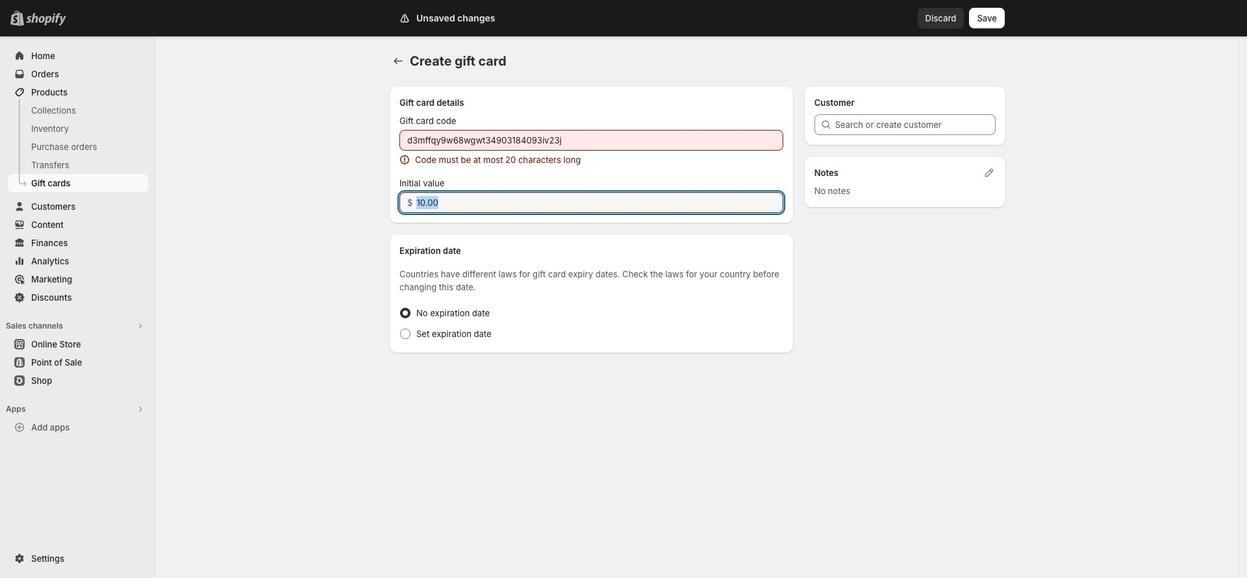 Task type: vqa. For each thing, say whether or not it's contained in the screenshot.
"Search or create customer" text box
yes



Task type: locate. For each thing, give the bounding box(es) containing it.
None text field
[[400, 130, 783, 151]]

Search or create customer text field
[[835, 114, 996, 135]]

  text field
[[417, 192, 783, 213]]



Task type: describe. For each thing, give the bounding box(es) containing it.
shopify image
[[29, 13, 69, 26]]



